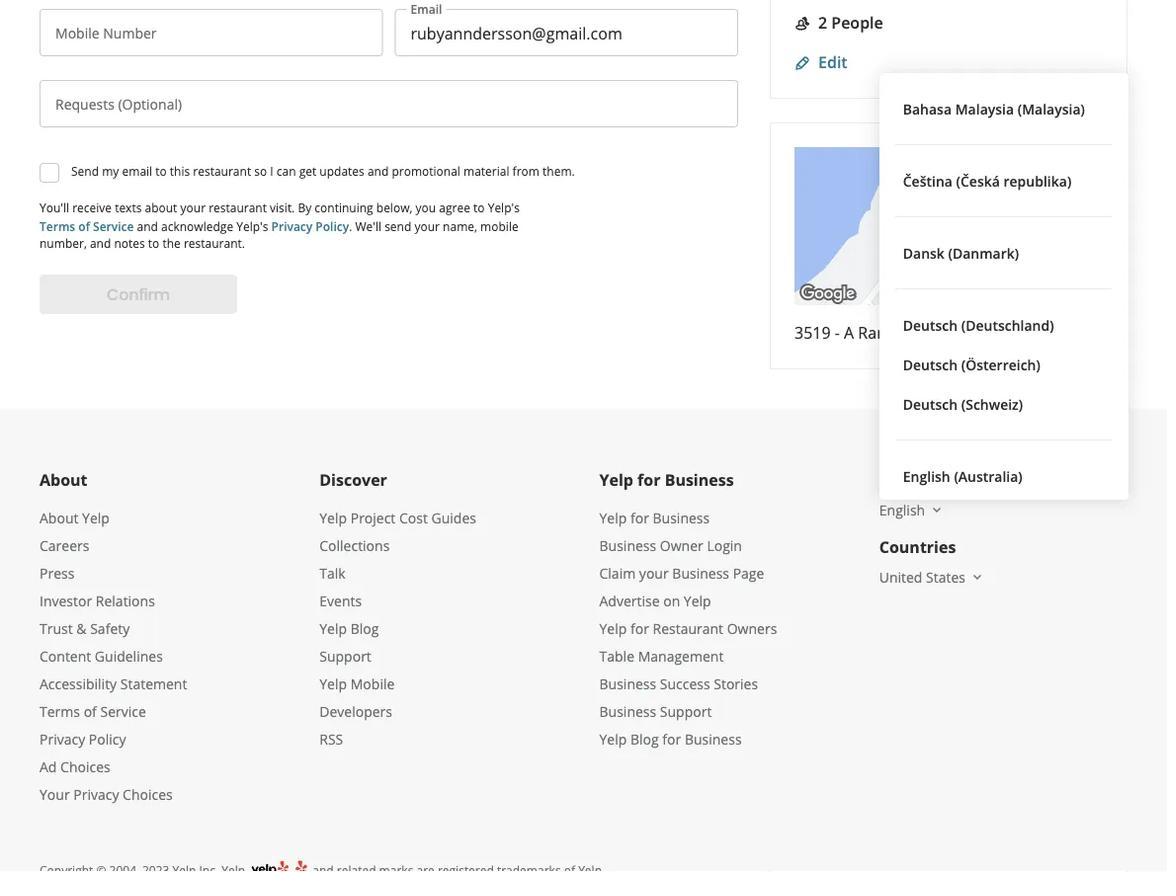 Task type: describe. For each thing, give the bounding box(es) containing it.
blog inside yelp for business business owner login claim your business page advertise on yelp yelp for restaurant owners table management business success stories business support yelp blog for business
[[631, 730, 659, 749]]

16 groups v2 image
[[795, 16, 810, 31]]

. we'll send your name, mobile number, and notes to the restaurant.
[[40, 218, 519, 251]]

bahasa malaysia (malaysia)
[[903, 99, 1085, 118]]

page
[[733, 564, 764, 583]]

yelp blog for business link
[[599, 730, 742, 749]]

0 horizontal spatial privacy policy link
[[40, 730, 126, 749]]

yelp project cost guides link
[[320, 509, 476, 527]]

talk link
[[320, 564, 346, 583]]

content
[[40, 647, 91, 666]]

from
[[513, 163, 540, 179]]

mobile number
[[55, 23, 157, 42]]

(australia)
[[954, 467, 1023, 486]]

you'll receive texts about your restaurant visit. by continuing below, you agree to yelp's terms of service and acknowledge yelp's privacy policy
[[40, 199, 520, 234]]

service inside about yelp careers press investor relations trust & safety content guidelines accessibility statement terms of service privacy policy ad choices your privacy choices
[[100, 702, 146, 721]]

deutsch for deutsch (deutschland)
[[903, 316, 958, 335]]

čeština
[[903, 171, 953, 190]]

support inside 'yelp project cost guides collections talk events yelp blog support yelp mobile developers rss'
[[320, 647, 371, 666]]

0 vertical spatial mobile
[[55, 23, 99, 42]]

of inside you'll receive texts about your restaurant visit. by continuing below, you agree to yelp's terms of service and acknowledge yelp's privacy policy
[[78, 218, 90, 234]]

to inside . we'll send your name, mobile number, and notes to the restaurant.
[[148, 235, 159, 251]]

claim
[[599, 564, 636, 583]]

yelp down support link
[[320, 675, 347, 693]]

about yelp link
[[40, 509, 110, 527]]

cost
[[399, 509, 428, 527]]

email
[[411, 1, 442, 17]]

blog inside 'yelp project cost guides collections talk events yelp blog support yelp mobile developers rss'
[[351, 619, 379, 638]]

project
[[351, 509, 396, 527]]

by
[[298, 199, 312, 215]]

2 terms of service link from the top
[[40, 702, 146, 721]]

talk
[[320, 564, 346, 583]]

čeština (česká republika)
[[903, 171, 1072, 190]]

ad choices link
[[40, 758, 110, 776]]

content guidelines link
[[40, 647, 163, 666]]

16 chevron down v2 image
[[929, 502, 945, 518]]

your inside you'll receive texts about your restaurant visit. by continuing below, you agree to yelp's terms of service and acknowledge yelp's privacy policy
[[180, 199, 206, 215]]

agree
[[439, 199, 470, 215]]

0 vertical spatial yelp's
[[488, 199, 520, 215]]

your privacy choices link
[[40, 785, 173, 804]]

service inside you'll receive texts about your restaurant visit. by continuing below, you agree to yelp's terms of service and acknowledge yelp's privacy policy
[[93, 218, 134, 234]]

owners
[[727, 619, 777, 638]]

for up yelp for business link
[[638, 469, 661, 491]]

texts
[[115, 199, 142, 215]]

discover
[[320, 469, 387, 491]]

this
[[170, 163, 190, 179]]

mobile inside 'yelp project cost guides collections talk events yelp blog support yelp mobile developers rss'
[[351, 675, 395, 693]]

press
[[40, 564, 74, 583]]

1 vertical spatial privacy
[[40, 730, 85, 749]]

table management link
[[599, 647, 724, 666]]

united states button
[[879, 568, 985, 587]]

support link
[[320, 647, 371, 666]]

states
[[926, 568, 966, 587]]

1 horizontal spatial privacy policy link
[[271, 216, 349, 235]]

deutsch for deutsch (schweiz)
[[903, 395, 958, 414]]

bahasa malaysia (malaysia) button
[[895, 89, 1113, 128]]

čeština (česká republika) button
[[895, 161, 1113, 201]]

collections link
[[320, 536, 390, 555]]

can
[[277, 163, 296, 179]]

english for english (australia)
[[903, 467, 951, 486]]

(česká
[[956, 171, 1000, 190]]

email
[[122, 163, 152, 179]]

my
[[102, 163, 119, 179]]

developers
[[320, 702, 392, 721]]

16 pencil v2 image
[[795, 55, 810, 71]]

dansk
[[903, 244, 945, 262]]

events
[[320, 592, 362, 610]]

3519 - a ranch rd 620 n austin, tx 78734
[[795, 322, 1100, 343]]

press link
[[40, 564, 74, 583]]

1 terms of service link from the top
[[40, 216, 134, 235]]

2 horizontal spatial and
[[368, 163, 389, 179]]

(optional)
[[118, 94, 182, 113]]

number,
[[40, 235, 87, 251]]

business success stories link
[[599, 675, 758, 693]]

your
[[40, 785, 70, 804]]

the
[[163, 235, 181, 251]]

edit link
[[795, 51, 848, 73]]

login
[[707, 536, 742, 555]]

business owner login link
[[599, 536, 742, 555]]

(schweiz)
[[961, 395, 1023, 414]]

yelp mobile link
[[320, 675, 395, 693]]

deutsch (österreich) button
[[895, 345, 1113, 384]]

yelp up yelp for business link
[[599, 469, 634, 491]]

about for about yelp careers press investor relations trust & safety content guidelines accessibility statement terms of service privacy policy ad choices your privacy choices
[[40, 509, 79, 527]]

yelp logo image
[[251, 860, 289, 873]]

yelp for business
[[599, 469, 734, 491]]

n
[[963, 322, 975, 343]]

policy inside about yelp careers press investor relations trust & safety content guidelines accessibility statement terms of service privacy policy ad choices your privacy choices
[[89, 730, 126, 749]]

investor relations link
[[40, 592, 155, 610]]

you
[[416, 199, 436, 215]]

yelp inside about yelp careers press investor relations trust & safety content guidelines accessibility statement terms of service privacy policy ad choices your privacy choices
[[82, 509, 110, 527]]

(danmark)
[[948, 244, 1019, 262]]

restaurant for your
[[209, 199, 267, 215]]

deutsch (schweiz) button
[[895, 384, 1113, 424]]

send
[[385, 218, 411, 234]]

deutsch (schweiz)
[[903, 395, 1023, 414]]

english (australia) button
[[895, 457, 1113, 496]]

claim your business page link
[[599, 564, 764, 583]]

yelp right on
[[684, 592, 711, 610]]

16 chevron down v2 image
[[970, 570, 985, 585]]

rss
[[320, 730, 343, 749]]

english for english
[[879, 501, 925, 519]]

mobile
[[480, 218, 519, 234]]

your inside yelp for business business owner login claim your business page advertise on yelp yelp for restaurant owners table management business success stories business support yelp blog for business
[[639, 564, 669, 583]]

material
[[464, 163, 509, 179]]

business down owner
[[672, 564, 729, 583]]

languages
[[879, 469, 963, 491]]

requests (optional)
[[55, 94, 182, 113]]

english (australia)
[[903, 467, 1023, 486]]

restaurant for this
[[193, 163, 251, 179]]

map image
[[795, 147, 1103, 305]]

yelp up table
[[599, 619, 627, 638]]

about
[[145, 199, 177, 215]]

-
[[835, 322, 840, 343]]

support inside yelp for business business owner login claim your business page advertise on yelp yelp for restaurant owners table management business success stories business support yelp blog for business
[[660, 702, 712, 721]]



Task type: vqa. For each thing, say whether or not it's contained in the screenshot.
$$$
no



Task type: locate. For each thing, give the bounding box(es) containing it.
number
[[103, 23, 157, 42]]

trust & safety link
[[40, 619, 130, 638]]

(österreich)
[[961, 355, 1041, 374]]

dansk (danmark)
[[903, 244, 1019, 262]]

a
[[844, 322, 854, 343]]

1 horizontal spatial mobile
[[351, 675, 395, 693]]

of inside about yelp careers press investor relations trust & safety content guidelines accessibility statement terms of service privacy policy ad choices your privacy choices
[[84, 702, 97, 721]]

yelp up claim
[[599, 509, 627, 527]]

support down yelp blog link
[[320, 647, 371, 666]]

about for about
[[40, 469, 88, 491]]

1 vertical spatial restaurant
[[209, 199, 267, 215]]

privacy inside you'll receive texts about your restaurant visit. by continuing below, you agree to yelp's terms of service and acknowledge yelp's privacy policy
[[271, 218, 313, 234]]

2 vertical spatial deutsch
[[903, 395, 958, 414]]

1 vertical spatial service
[[100, 702, 146, 721]]

terms up number,
[[40, 218, 75, 234]]

yelp's up restaurant.
[[236, 218, 268, 234]]

updates
[[320, 163, 364, 179]]

1 vertical spatial terms
[[40, 702, 80, 721]]

0 vertical spatial to
[[155, 163, 167, 179]]

2 vertical spatial to
[[148, 235, 159, 251]]

choices up 'your privacy choices' link
[[60, 758, 110, 776]]

2 deutsch from the top
[[903, 355, 958, 374]]

(malaysia)
[[1018, 99, 1085, 118]]

1 vertical spatial to
[[474, 199, 485, 215]]

business up yelp blog for business link at right
[[599, 702, 656, 721]]

support down success
[[660, 702, 712, 721]]

terms of service link down accessibility
[[40, 702, 146, 721]]

0 horizontal spatial yelp's
[[236, 218, 268, 234]]

accessibility
[[40, 675, 117, 693]]

them.
[[543, 163, 575, 179]]

1 horizontal spatial blog
[[631, 730, 659, 749]]

yelp for restaurant owners link
[[599, 619, 777, 638]]

to left this
[[155, 163, 167, 179]]

choices
[[60, 758, 110, 776], [123, 785, 173, 804]]

developers link
[[320, 702, 392, 721]]

to left the
[[148, 235, 159, 251]]

countries
[[879, 537, 956, 558]]

1 vertical spatial deutsch
[[903, 355, 958, 374]]

policy inside you'll receive texts about your restaurant visit. by continuing below, you agree to yelp's terms of service and acknowledge yelp's privacy policy
[[316, 218, 349, 234]]

owner
[[660, 536, 704, 555]]

for down advertise
[[631, 619, 649, 638]]

terms inside you'll receive texts about your restaurant visit. by continuing below, you agree to yelp's terms of service and acknowledge yelp's privacy policy
[[40, 218, 75, 234]]

2 vertical spatial your
[[639, 564, 669, 583]]

1 terms from the top
[[40, 218, 75, 234]]

2 about from the top
[[40, 509, 79, 527]]

1 horizontal spatial choices
[[123, 785, 173, 804]]

deutsch (deutschland)
[[903, 316, 1054, 335]]

policy
[[316, 218, 349, 234], [89, 730, 126, 749]]

events link
[[320, 592, 362, 610]]

0 vertical spatial terms of service link
[[40, 216, 134, 235]]

0 vertical spatial policy
[[316, 218, 349, 234]]

privacy policy link down the by
[[271, 216, 349, 235]]

for up business owner login link
[[631, 509, 649, 527]]

policy up ad choices 'link'
[[89, 730, 126, 749]]

yelp burst image
[[295, 860, 310, 873]]

0 vertical spatial english
[[903, 467, 951, 486]]

visit.
[[270, 199, 295, 215]]

(deutschland)
[[961, 316, 1054, 335]]

0 vertical spatial your
[[180, 199, 206, 215]]

about up about yelp link
[[40, 469, 88, 491]]

and left notes on the top left of page
[[90, 235, 111, 251]]

deutsch down rd
[[903, 355, 958, 374]]

send
[[71, 163, 99, 179]]

terms down accessibility
[[40, 702, 80, 721]]

2 people
[[818, 12, 883, 33]]

bahasa
[[903, 99, 952, 118]]

restaurant inside you'll receive texts about your restaurant visit. by continuing below, you agree to yelp's terms of service and acknowledge yelp's privacy policy
[[209, 199, 267, 215]]

you'll
[[40, 199, 69, 215]]

0 vertical spatial privacy policy link
[[271, 216, 349, 235]]

yelp down events
[[320, 619, 347, 638]]

business down "stories"
[[685, 730, 742, 749]]

business up claim
[[599, 536, 656, 555]]

0 vertical spatial choices
[[60, 758, 110, 776]]

your down you
[[415, 218, 440, 234]]

1 vertical spatial privacy policy link
[[40, 730, 126, 749]]

yelp project cost guides collections talk events yelp blog support yelp mobile developers rss
[[320, 509, 476, 749]]

2 horizontal spatial your
[[639, 564, 669, 583]]

of down receive
[[78, 218, 90, 234]]

0 horizontal spatial choices
[[60, 758, 110, 776]]

austin,
[[979, 322, 1029, 343]]

receive
[[72, 199, 112, 215]]

choices right the your
[[123, 785, 173, 804]]

yelp for business link
[[599, 509, 710, 527]]

support
[[320, 647, 371, 666], [660, 702, 712, 721]]

0 horizontal spatial and
[[90, 235, 111, 251]]

deutsch (österreich)
[[903, 355, 1041, 374]]

0 vertical spatial about
[[40, 469, 88, 491]]

yelp up the collections link
[[320, 509, 347, 527]]

malaysia
[[955, 99, 1014, 118]]

1 vertical spatial policy
[[89, 730, 126, 749]]

0 vertical spatial of
[[78, 218, 90, 234]]

deutsch for deutsch (österreich)
[[903, 355, 958, 374]]

0 vertical spatial restaurant
[[193, 163, 251, 179]]

0 vertical spatial terms
[[40, 218, 75, 234]]

1 vertical spatial your
[[415, 218, 440, 234]]

0 horizontal spatial policy
[[89, 730, 126, 749]]

your up acknowledge
[[180, 199, 206, 215]]

success
[[660, 675, 710, 693]]

promotional
[[392, 163, 460, 179]]

0 vertical spatial privacy
[[271, 218, 313, 234]]

ranch
[[858, 322, 904, 343]]

terms
[[40, 218, 75, 234], [40, 702, 80, 721]]

relations
[[96, 592, 155, 610]]

united states
[[879, 568, 966, 587]]

and inside . we'll send your name, mobile number, and notes to the restaurant.
[[90, 235, 111, 251]]

service up notes on the top left of page
[[93, 218, 134, 234]]

about inside about yelp careers press investor relations trust & safety content guidelines accessibility statement terms of service privacy policy ad choices your privacy choices
[[40, 509, 79, 527]]

english button
[[879, 501, 945, 519]]

0 vertical spatial support
[[320, 647, 371, 666]]

1 horizontal spatial support
[[660, 702, 712, 721]]

english inside english (australia) button
[[903, 467, 951, 486]]

  email field
[[395, 9, 738, 56]]

yelp's up mobile
[[488, 199, 520, 215]]

privacy
[[271, 218, 313, 234], [40, 730, 85, 749], [73, 785, 119, 804]]

1 vertical spatial about
[[40, 509, 79, 527]]

mobile left number
[[55, 23, 99, 42]]

english up 16 chevron down v2 icon
[[903, 467, 951, 486]]

accessibility statement link
[[40, 675, 187, 693]]

1 vertical spatial terms of service link
[[40, 702, 146, 721]]

1 vertical spatial blog
[[631, 730, 659, 749]]

yelp up careers
[[82, 509, 110, 527]]

continuing
[[315, 199, 373, 215]]

1 vertical spatial mobile
[[351, 675, 395, 693]]

and
[[368, 163, 389, 179], [137, 218, 158, 234], [90, 235, 111, 251]]

i
[[270, 163, 273, 179]]

for down business support link
[[663, 730, 681, 749]]

0 horizontal spatial blog
[[351, 619, 379, 638]]

1 vertical spatial yelp's
[[236, 218, 268, 234]]

1 horizontal spatial your
[[415, 218, 440, 234]]

business up yelp for business link
[[665, 469, 734, 491]]

yelp down business support link
[[599, 730, 627, 749]]

privacy down visit.
[[271, 218, 313, 234]]

business support link
[[599, 702, 712, 721]]

1 horizontal spatial yelp's
[[488, 199, 520, 215]]

privacy up ad choices 'link'
[[40, 730, 85, 749]]

1 vertical spatial choices
[[123, 785, 173, 804]]

0 vertical spatial blog
[[351, 619, 379, 638]]

english left 16 chevron down v2 icon
[[879, 501, 925, 519]]

1 horizontal spatial policy
[[316, 218, 349, 234]]

deutsch (deutschland) button
[[895, 305, 1113, 345]]

78734
[[1055, 322, 1100, 343]]

blog down business support link
[[631, 730, 659, 749]]

1 about from the top
[[40, 469, 88, 491]]

your inside . we'll send your name, mobile number, and notes to the restaurant.
[[415, 218, 440, 234]]

0 horizontal spatial mobile
[[55, 23, 99, 42]]

2 terms from the top
[[40, 702, 80, 721]]

ad
[[40, 758, 57, 776]]

restaurant
[[653, 619, 724, 638]]

  telephone field
[[40, 9, 383, 56]]

privacy down ad choices 'link'
[[73, 785, 119, 804]]

mobile
[[55, 23, 99, 42], [351, 675, 395, 693]]

and down about
[[137, 218, 158, 234]]

and inside you'll receive texts about your restaurant visit. by continuing below, you agree to yelp's terms of service and acknowledge yelp's privacy policy
[[137, 218, 158, 234]]

policy down continuing
[[316, 218, 349, 234]]

restaurant up restaurant.
[[209, 199, 267, 215]]

1 vertical spatial english
[[879, 501, 925, 519]]

mobile up developers
[[351, 675, 395, 693]]

your up advertise on yelp link
[[639, 564, 669, 583]]

3519
[[795, 322, 831, 343]]

terms of service link down receive
[[40, 216, 134, 235]]

on
[[663, 592, 680, 610]]

business up owner
[[653, 509, 710, 527]]

privacy policy link up ad choices 'link'
[[40, 730, 126, 749]]

0 horizontal spatial your
[[180, 199, 206, 215]]

safety
[[90, 619, 130, 638]]

table
[[599, 647, 635, 666]]

of
[[78, 218, 90, 234], [84, 702, 97, 721]]

deutsch down deutsch (österreich)
[[903, 395, 958, 414]]

  text field
[[40, 80, 738, 128]]

2 vertical spatial privacy
[[73, 785, 119, 804]]

terms inside about yelp careers press investor relations trust & safety content guidelines accessibility statement terms of service privacy policy ad choices your privacy choices
[[40, 702, 80, 721]]

620
[[931, 322, 959, 343]]

0 horizontal spatial support
[[320, 647, 371, 666]]

deutsch inside 'button'
[[903, 316, 958, 335]]

to inside you'll receive texts about your restaurant visit. by continuing below, you agree to yelp's terms of service and acknowledge yelp's privacy policy
[[474, 199, 485, 215]]

1 vertical spatial of
[[84, 702, 97, 721]]

send my email to this restaurant so i can get updates and promotional material from them.
[[71, 163, 575, 179]]

service down accessibility statement link
[[100, 702, 146, 721]]

restaurant left the so in the top left of the page
[[193, 163, 251, 179]]

deutsch left "n"
[[903, 316, 958, 335]]

united
[[879, 568, 923, 587]]

blog up support link
[[351, 619, 379, 638]]

to right "agree" at the left top
[[474, 199, 485, 215]]

below,
[[376, 199, 413, 215]]

rd
[[908, 322, 927, 343]]

yelp's
[[488, 199, 520, 215], [236, 218, 268, 234]]

0 vertical spatial deutsch
[[903, 316, 958, 335]]

your
[[180, 199, 206, 215], [415, 218, 440, 234], [639, 564, 669, 583]]

advertise on yelp link
[[599, 592, 711, 610]]

1 horizontal spatial and
[[137, 218, 158, 234]]

of down accessibility
[[84, 702, 97, 721]]

yelp for business business owner login claim your business page advertise on yelp yelp for restaurant owners table management business success stories business support yelp blog for business
[[599, 509, 777, 749]]

rss link
[[320, 730, 343, 749]]

investor
[[40, 592, 92, 610]]

1 vertical spatial support
[[660, 702, 712, 721]]

english
[[903, 467, 951, 486], [879, 501, 925, 519]]

acknowledge
[[161, 218, 233, 234]]

1 deutsch from the top
[[903, 316, 958, 335]]

0 vertical spatial service
[[93, 218, 134, 234]]

about up careers
[[40, 509, 79, 527]]

requests
[[55, 94, 114, 113]]

2
[[818, 12, 827, 33]]

business down table
[[599, 675, 656, 693]]

republika)
[[1004, 171, 1072, 190]]

deutsch
[[903, 316, 958, 335], [903, 355, 958, 374], [903, 395, 958, 414]]

3 deutsch from the top
[[903, 395, 958, 414]]

and right updates at the top left
[[368, 163, 389, 179]]

careers link
[[40, 536, 89, 555]]

stories
[[714, 675, 758, 693]]



